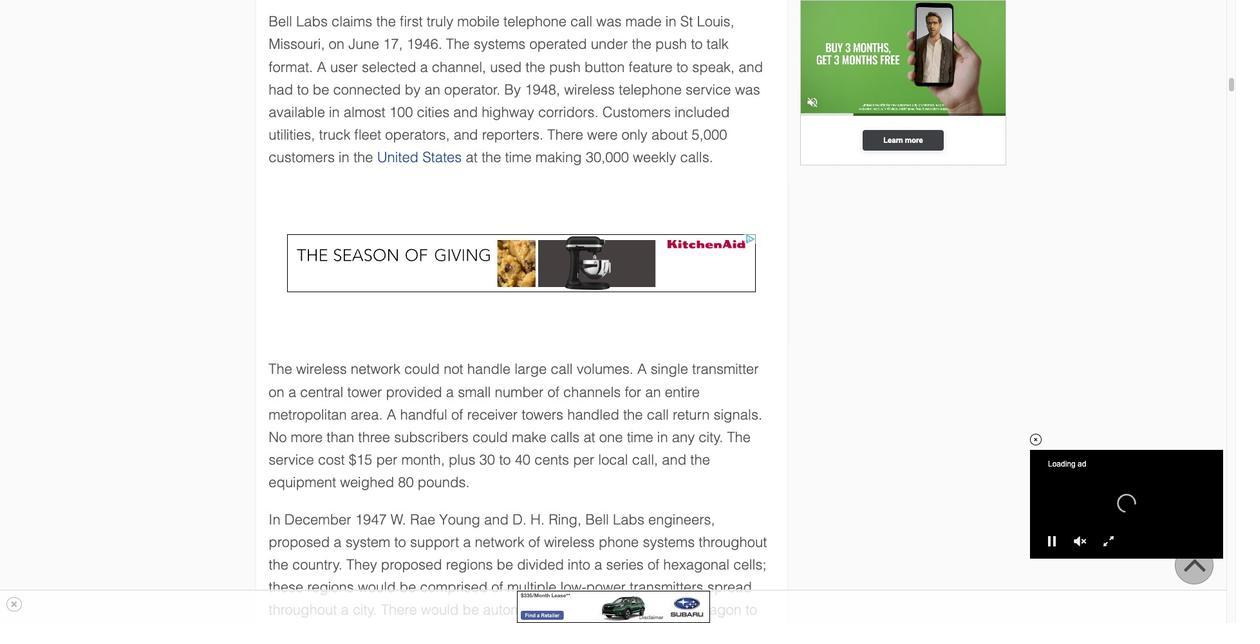 Task type: locate. For each thing, give the bounding box(es) containing it.
any
[[672, 430, 695, 446]]

push down the operated
[[550, 59, 581, 75]]

an inside bell labs claims the first truly mobile telephone call was made in st louis, missouri, on june 17, 1946. the systems operated under the push to talk format. a user selected a channel, used the push button feature to speak, and had to be connected by an operator. by 1948, wireless telephone service was available in almost 100 cities and highway corridors. customers included utilities, truck fleet operators, and reporters. there were only about 5,000 customers in the
[[425, 82, 441, 98]]

to left 40
[[499, 452, 511, 468]]

0 vertical spatial systems
[[474, 36, 526, 52]]

an right by on the top left of the page
[[425, 82, 441, 98]]

0 horizontal spatial throughout
[[269, 603, 337, 619]]

labs up phone
[[613, 512, 645, 528]]

0 horizontal spatial network
[[351, 362, 401, 378]]

an
[[425, 82, 441, 98], [646, 384, 661, 400]]

a right area.
[[387, 407, 396, 423]]

would down they
[[358, 580, 396, 596]]

the up channel,
[[446, 36, 470, 52]]

per down calls
[[573, 452, 595, 468]]

0 vertical spatial an
[[425, 82, 441, 98]]

the wireless network could not handle large call volumes. a single transmitter on a central tower provided a small number of channels for an entire metropolitan area. a handful of receiver towers handled the call return signals. no more than three subscribers could make calls at one time in any city. the service cost $15 per month, plus 30 to 40 cents per local call, and the equipment weighed 80 pounds.
[[269, 362, 763, 491]]

a up metropolitan
[[289, 384, 296, 400]]

signals.
[[714, 407, 763, 423]]

of
[[548, 384, 560, 400], [452, 407, 463, 423], [529, 535, 541, 551], [648, 557, 660, 573], [492, 580, 504, 596]]

to left talk
[[691, 36, 703, 52]]

2 vertical spatial a
[[387, 407, 396, 423]]

the down 'signals.'
[[728, 430, 751, 446]]

network inside the wireless network could not handle large call volumes. a single transmitter on a central tower provided a small number of channels for an entire metropolitan area. a handful of receiver towers handled the call return signals. no more than three subscribers could make calls at one time in any city. the service cost $15 per month, plus 30 to 40 cents per local call, and the equipment weighed 80 pounds.
[[351, 362, 401, 378]]

the down reporters.
[[482, 150, 502, 166]]

0 horizontal spatial bell
[[269, 14, 292, 30]]

cost
[[318, 452, 345, 468]]

the up 1948,
[[526, 59, 546, 75]]

0 horizontal spatial labs
[[296, 14, 328, 30]]

1 horizontal spatial proposed
[[381, 557, 442, 573]]

december
[[285, 512, 352, 528]]

had
[[269, 82, 293, 98]]

0 vertical spatial service
[[686, 82, 732, 98]]

making
[[536, 150, 582, 166]]

0 vertical spatial city.
[[699, 430, 724, 446]]

call
[[571, 14, 593, 30], [551, 362, 573, 378], [647, 407, 669, 423], [549, 603, 571, 619]]

in left st
[[666, 14, 677, 30]]

would down comprised on the bottom of the page
[[421, 603, 459, 619]]

to down w.
[[395, 535, 406, 551]]

1 vertical spatial service
[[269, 452, 314, 468]]

0 horizontal spatial regions
[[307, 580, 354, 596]]

handle
[[468, 362, 511, 378]]

bell
[[269, 14, 292, 30], [586, 512, 609, 528]]

telephone down feature
[[619, 82, 682, 98]]

feature
[[629, 59, 673, 75]]

first
[[400, 14, 423, 30]]

1 horizontal spatial was
[[735, 82, 761, 98]]

they
[[347, 557, 377, 573]]

in december 1947 w. rae young and d. h. ring, bell labs engineers, proposed a system to support a network of wireless phone systems throughout the country. they proposed regions be divided into a series of hexagonal cells; these regions would be comprised of multiple low-power transmitters spread throughout a city. there would be automatic call handoff from one hexago
[[269, 512, 767, 624]]

city. down they
[[353, 603, 377, 619]]

0 horizontal spatial on
[[269, 384, 285, 400]]

service down speak,
[[686, 82, 732, 98]]

2 horizontal spatial the
[[728, 430, 751, 446]]

throughout up "cells;"
[[699, 535, 767, 551]]

1 horizontal spatial there
[[548, 127, 584, 143]]

0 horizontal spatial proposed
[[269, 535, 330, 551]]

labs inside the in december 1947 w. rae young and d. h. ring, bell labs engineers, proposed a system to support a network of wireless phone systems throughout the country. they proposed regions be divided into a series of hexagonal cells; these regions would be comprised of multiple low-power transmitters spread throughout a city. there would be automatic call handoff from one hexago
[[613, 512, 645, 528]]

proposed up country.
[[269, 535, 330, 551]]

1 horizontal spatial one
[[659, 603, 683, 619]]

systems down engineers,
[[643, 535, 695, 551]]

time
[[505, 150, 532, 166], [627, 430, 654, 446]]

one down transmitters at the bottom right
[[659, 603, 683, 619]]

could up provided
[[405, 362, 440, 378]]

and
[[739, 59, 764, 75], [454, 104, 478, 120], [454, 127, 478, 143], [662, 452, 687, 468], [484, 512, 509, 528]]

of up transmitters at the bottom right
[[648, 557, 660, 573]]

make
[[512, 430, 547, 446]]

united
[[377, 150, 419, 166]]

call inside the in december 1947 w. rae young and d. h. ring, bell labs engineers, proposed a system to support a network of wireless phone systems throughout the country. they proposed regions be divided into a series of hexagonal cells; these regions would be comprised of multiple low-power transmitters spread throughout a city. there would be automatic call handoff from one hexago
[[549, 603, 571, 619]]

wireless up central
[[296, 362, 347, 378]]

1 vertical spatial network
[[475, 535, 525, 551]]

entire
[[665, 384, 700, 400]]

equipment
[[269, 475, 336, 491]]

service up equipment
[[269, 452, 314, 468]]

a left user on the left top
[[317, 59, 327, 75]]

the
[[446, 36, 470, 52], [269, 362, 292, 378], [728, 430, 751, 446]]

and down any
[[662, 452, 687, 468]]

central
[[300, 384, 344, 400]]

on up user on the left top
[[329, 36, 345, 52]]

be up available at the top of the page
[[313, 82, 329, 98]]

1 vertical spatial throughout
[[269, 603, 337, 619]]

there inside bell labs claims the first truly mobile telephone call was made in st louis, missouri, on june 17, 1946. the systems operated under the push to talk format. a user selected a channel, used the push button feature to speak, and had to be connected by an operator. by 1948, wireless telephone service was available in almost 100 cities and highway corridors. customers included utilities, truck fleet operators, and reporters. there were only about 5,000 customers in the
[[548, 127, 584, 143]]

on up metropolitan
[[269, 384, 285, 400]]

0 horizontal spatial at
[[466, 150, 478, 166]]

service
[[686, 82, 732, 98], [269, 452, 314, 468]]

phone
[[599, 535, 639, 551]]

0 horizontal spatial an
[[425, 82, 441, 98]]

than
[[327, 430, 354, 446]]

2 vertical spatial wireless
[[544, 535, 595, 551]]

cents
[[535, 452, 570, 468]]

utilities,
[[269, 127, 315, 143]]

divided
[[517, 557, 564, 573]]

metropolitan
[[269, 407, 347, 423]]

telephone
[[504, 14, 567, 30], [619, 82, 682, 98]]

fleet
[[355, 127, 381, 143]]

1 horizontal spatial systems
[[643, 535, 695, 551]]

network inside the in december 1947 w. rae young and d. h. ring, bell labs engineers, proposed a system to support a network of wireless phone systems throughout the country. they proposed regions be divided into a series of hexagonal cells; these regions would be comprised of multiple low-power transmitters spread throughout a city. there would be automatic call handoff from one hexago
[[475, 535, 525, 551]]

telephone up the operated
[[504, 14, 567, 30]]

bell up missouri,
[[269, 14, 292, 30]]

2 horizontal spatial a
[[638, 362, 647, 378]]

100
[[390, 104, 413, 120]]

a inside bell labs claims the first truly mobile telephone call was made in st louis, missouri, on june 17, 1946. the systems operated under the push to talk format. a user selected a channel, used the push button feature to speak, and had to be connected by an operator. by 1948, wireless telephone service was available in almost 100 cities and highway corridors. customers included utilities, truck fleet operators, and reporters. there were only about 5,000 customers in the
[[420, 59, 428, 75]]

wireless down button
[[565, 82, 615, 98]]

0 horizontal spatial telephone
[[504, 14, 567, 30]]

automatic
[[483, 603, 545, 619]]

1 horizontal spatial on
[[329, 36, 345, 52]]

time down reporters.
[[505, 150, 532, 166]]

june
[[349, 36, 379, 52]]

bell inside the in december 1947 w. rae young and d. h. ring, bell labs engineers, proposed a system to support a network of wireless phone systems throughout the country. they proposed regions be divided into a series of hexagonal cells; these regions would be comprised of multiple low-power transmitters spread throughout a city. there would be automatic call handoff from one hexago
[[586, 512, 609, 528]]

1 horizontal spatial at
[[584, 430, 596, 446]]

from
[[627, 603, 655, 619]]

at
[[466, 150, 478, 166], [584, 430, 596, 446]]

call down low-
[[549, 603, 571, 619]]

to
[[691, 36, 703, 52], [677, 59, 689, 75], [297, 82, 309, 98], [499, 452, 511, 468], [395, 535, 406, 551]]

wireless inside the in december 1947 w. rae young and d. h. ring, bell labs engineers, proposed a system to support a network of wireless phone systems throughout the country. they proposed regions be divided into a series of hexagonal cells; these regions would be comprised of multiple low-power transmitters spread throughout a city. there would be automatic call handoff from one hexago
[[544, 535, 595, 551]]

and inside the wireless network could not handle large call volumes. a single transmitter on a central tower provided a small number of channels for an entire metropolitan area. a handful of receiver towers handled the call return signals. no more than three subscribers could make calls at one time in any city. the service cost $15 per month, plus 30 to 40 cents per local call, and the equipment weighed 80 pounds.
[[662, 452, 687, 468]]

no
[[269, 430, 287, 446]]

0 horizontal spatial would
[[358, 580, 396, 596]]

1 vertical spatial labs
[[613, 512, 645, 528]]

regions
[[446, 557, 493, 573], [307, 580, 354, 596]]

service inside the wireless network could not handle large call volumes. a single transmitter on a central tower provided a small number of channels for an entire metropolitan area. a handful of receiver towers handled the call return signals. no more than three subscribers could make calls at one time in any city. the service cost $15 per month, plus 30 to 40 cents per local call, and the equipment weighed 80 pounds.
[[269, 452, 314, 468]]

time up call,
[[627, 430, 654, 446]]

handoff
[[575, 603, 623, 619]]

0 horizontal spatial time
[[505, 150, 532, 166]]

labs
[[296, 14, 328, 30], [613, 512, 645, 528]]

provided
[[386, 384, 442, 400]]

an right for at the bottom right of page
[[646, 384, 661, 400]]

2 vertical spatial the
[[728, 430, 751, 446]]

and down 'operator.' on the left
[[454, 104, 478, 120]]

available
[[269, 104, 325, 120]]

single
[[651, 362, 689, 378]]

0 vertical spatial one
[[600, 430, 623, 446]]

city. right any
[[699, 430, 724, 446]]

0 vertical spatial was
[[597, 14, 622, 30]]

per down three
[[376, 452, 398, 468]]

1948,
[[525, 82, 561, 98]]

a down not
[[446, 384, 454, 400]]

1 vertical spatial at
[[584, 430, 596, 446]]

network up tower
[[351, 362, 401, 378]]

1 vertical spatial wireless
[[296, 362, 347, 378]]

wireless down ring,
[[544, 535, 595, 551]]

handled
[[568, 407, 620, 423]]

video player application
[[1031, 450, 1224, 559]]

wireless
[[565, 82, 615, 98], [296, 362, 347, 378], [544, 535, 595, 551]]

in left any
[[658, 430, 668, 446]]

1 vertical spatial there
[[381, 603, 417, 619]]

1 horizontal spatial network
[[475, 535, 525, 551]]

0 horizontal spatial service
[[269, 452, 314, 468]]

call up the operated
[[571, 14, 593, 30]]

city.
[[699, 430, 724, 446], [353, 603, 377, 619]]

2 per from the left
[[573, 452, 595, 468]]

at inside the wireless network could not handle large call volumes. a single transmitter on a central tower provided a small number of channels for an entire metropolitan area. a handful of receiver towers handled the call return signals. no more than three subscribers could make calls at one time in any city. the service cost $15 per month, plus 30 to 40 cents per local call, and the equipment weighed 80 pounds.
[[584, 430, 596, 446]]

service inside bell labs claims the first truly mobile telephone call was made in st louis, missouri, on june 17, 1946. the systems operated under the push to talk format. a user selected a channel, used the push button feature to speak, and had to be connected by an operator. by 1948, wireless telephone service was available in almost 100 cities and highway corridors. customers included utilities, truck fleet operators, and reporters. there were only about 5,000 customers in the
[[686, 82, 732, 98]]

and up states
[[454, 127, 478, 143]]

0 horizontal spatial per
[[376, 452, 398, 468]]

1 vertical spatial telephone
[[619, 82, 682, 98]]

0 vertical spatial advertisement region
[[800, 0, 1007, 193]]

1 horizontal spatial would
[[421, 603, 459, 619]]

1 horizontal spatial throughout
[[699, 535, 767, 551]]

0 horizontal spatial systems
[[474, 36, 526, 52]]

1 horizontal spatial could
[[473, 430, 508, 446]]

1 vertical spatial time
[[627, 430, 654, 446]]

user
[[331, 59, 358, 75]]

0 vertical spatial on
[[329, 36, 345, 52]]

0 horizontal spatial a
[[317, 59, 327, 75]]

network down the d.
[[475, 535, 525, 551]]

at right states
[[466, 150, 478, 166]]

young
[[440, 512, 480, 528]]

0 horizontal spatial there
[[381, 603, 417, 619]]

service for more
[[269, 452, 314, 468]]

call right large
[[551, 362, 573, 378]]

1 horizontal spatial per
[[573, 452, 595, 468]]

into
[[568, 557, 591, 573]]

0 vertical spatial would
[[358, 580, 396, 596]]

one up the local
[[600, 430, 623, 446]]

a right into
[[595, 557, 603, 573]]

in up truck
[[329, 104, 340, 120]]

0 vertical spatial a
[[317, 59, 327, 75]]

only
[[622, 127, 648, 143]]

systems up used
[[474, 36, 526, 52]]

0 vertical spatial wireless
[[565, 82, 615, 98]]

push down st
[[656, 36, 687, 52]]

regions up comprised on the bottom of the page
[[446, 557, 493, 573]]

by
[[505, 82, 521, 98]]

0 horizontal spatial push
[[550, 59, 581, 75]]

0 horizontal spatial one
[[600, 430, 623, 446]]

systems inside bell labs claims the first truly mobile telephone call was made in st louis, missouri, on june 17, 1946. the systems operated under the push to talk format. a user selected a channel, used the push button feature to speak, and had to be connected by an operator. by 1948, wireless telephone service was available in almost 100 cities and highway corridors. customers included utilities, truck fleet operators, and reporters. there were only about 5,000 customers in the
[[474, 36, 526, 52]]

1 vertical spatial was
[[735, 82, 761, 98]]

st
[[681, 14, 693, 30]]

there
[[548, 127, 584, 143], [381, 603, 417, 619]]

0 vertical spatial bell
[[269, 14, 292, 30]]

calls.
[[681, 150, 714, 166]]

regions down country.
[[307, 580, 354, 596]]

bell labs claims the first truly mobile telephone call was made in st louis, missouri, on june 17, 1946. the systems operated under the push to talk format. a user selected a channel, used the push button feature to speak, and had to be connected by an operator. by 1948, wireless telephone service was available in almost 100 cities and highway corridors. customers included utilities, truck fleet operators, and reporters. there were only about 5,000 customers in the
[[269, 14, 764, 166]]

of up towers
[[548, 384, 560, 400]]

proposed
[[269, 535, 330, 551], [381, 557, 442, 573]]

1 vertical spatial systems
[[643, 535, 695, 551]]

1 vertical spatial bell
[[586, 512, 609, 528]]

could
[[405, 362, 440, 378], [473, 430, 508, 446]]

bell up phone
[[586, 512, 609, 528]]

at down the handled
[[584, 430, 596, 446]]

0 vertical spatial labs
[[296, 14, 328, 30]]

cells;
[[734, 557, 767, 573]]

proposed down support
[[381, 557, 442, 573]]

1 vertical spatial one
[[659, 603, 683, 619]]

1 vertical spatial on
[[269, 384, 285, 400]]

0 vertical spatial at
[[466, 150, 478, 166]]

three
[[358, 430, 390, 446]]

1 vertical spatial the
[[269, 362, 292, 378]]

0 vertical spatial time
[[505, 150, 532, 166]]

to left speak,
[[677, 59, 689, 75]]

0 horizontal spatial city.
[[353, 603, 377, 619]]

weekly
[[633, 150, 677, 166]]

a down december
[[334, 535, 342, 551]]

operators,
[[385, 127, 450, 143]]

30,000
[[586, 150, 629, 166]]

0 vertical spatial telephone
[[504, 14, 567, 30]]

number
[[495, 384, 544, 400]]

the down fleet
[[354, 150, 373, 166]]

one inside the in december 1947 w. rae young and d. h. ring, bell labs engineers, proposed a system to support a network of wireless phone systems throughout the country. they proposed regions be divided into a series of hexagonal cells; these regions would be comprised of multiple low-power transmitters spread throughout a city. there would be automatic call handoff from one hexago
[[659, 603, 683, 619]]

1 horizontal spatial an
[[646, 384, 661, 400]]

be left comprised on the bottom of the page
[[400, 580, 416, 596]]

bell inside bell labs claims the first truly mobile telephone call was made in st louis, missouri, on june 17, 1946. the systems operated under the push to talk format. a user selected a channel, used the push button feature to speak, and had to be connected by an operator. by 1948, wireless telephone service was available in almost 100 cities and highway corridors. customers included utilities, truck fleet operators, and reporters. there were only about 5,000 customers in the
[[269, 14, 292, 30]]

of down small
[[452, 407, 463, 423]]

the up these
[[269, 557, 289, 573]]

1 horizontal spatial the
[[446, 36, 470, 52]]

on
[[329, 36, 345, 52], [269, 384, 285, 400]]

1 horizontal spatial time
[[627, 430, 654, 446]]

1 horizontal spatial a
[[387, 407, 396, 423]]

0 horizontal spatial the
[[269, 362, 292, 378]]

throughout down these
[[269, 603, 337, 619]]

speak,
[[693, 59, 735, 75]]

call,
[[633, 452, 659, 468]]

1 vertical spatial an
[[646, 384, 661, 400]]

0 horizontal spatial could
[[405, 362, 440, 378]]

0 vertical spatial proposed
[[269, 535, 330, 551]]

and left the d.
[[484, 512, 509, 528]]

5,000
[[692, 127, 728, 143]]

1 horizontal spatial bell
[[586, 512, 609, 528]]

0 vertical spatial network
[[351, 362, 401, 378]]

cities
[[417, 104, 450, 120]]

1 horizontal spatial labs
[[613, 512, 645, 528]]

wireless inside the wireless network could not handle large call volumes. a single transmitter on a central tower provided a small number of channels for an entire metropolitan area. a handful of receiver towers handled the call return signals. no more than three subscribers could make calls at one time in any city. the service cost $15 per month, plus 30 to 40 cents per local call, and the equipment weighed 80 pounds.
[[296, 362, 347, 378]]

a up for at the bottom right of page
[[638, 362, 647, 378]]

advertisement region
[[800, 0, 1007, 193], [287, 235, 756, 293], [517, 591, 710, 624]]

1 vertical spatial city.
[[353, 603, 377, 619]]

a down young
[[463, 535, 471, 551]]

made
[[626, 14, 662, 30]]

1 horizontal spatial push
[[656, 36, 687, 52]]

hexagonal
[[664, 557, 730, 573]]

1 horizontal spatial city.
[[699, 430, 724, 446]]

0 vertical spatial there
[[548, 127, 584, 143]]

0 vertical spatial throughout
[[699, 535, 767, 551]]

could down receiver
[[473, 430, 508, 446]]

a down 1946.
[[420, 59, 428, 75]]

united states at the time making 30,000 weekly calls.
[[377, 150, 714, 166]]

1 horizontal spatial service
[[686, 82, 732, 98]]

0 vertical spatial the
[[446, 36, 470, 52]]

0 vertical spatial regions
[[446, 557, 493, 573]]

a
[[420, 59, 428, 75], [289, 384, 296, 400], [446, 384, 454, 400], [334, 535, 342, 551], [463, 535, 471, 551], [595, 557, 603, 573], [341, 603, 349, 619]]

labs up missouri,
[[296, 14, 328, 30]]

the up metropolitan
[[269, 362, 292, 378]]



Task type: describe. For each thing, give the bounding box(es) containing it.
of down h.
[[529, 535, 541, 551]]

claims
[[332, 14, 373, 30]]

0 vertical spatial could
[[405, 362, 440, 378]]

time inside the wireless network could not handle large call volumes. a single transmitter on a central tower provided a small number of channels for an entire metropolitan area. a handful of receiver towers handled the call return signals. no more than three subscribers could make calls at one time in any city. the service cost $15 per month, plus 30 to 40 cents per local call, and the equipment weighed 80 pounds.
[[627, 430, 654, 446]]

large
[[515, 362, 547, 378]]

systems inside the in december 1947 w. rae young and d. h. ring, bell labs engineers, proposed a system to support a network of wireless phone systems throughout the country. they proposed regions be divided into a series of hexagonal cells; these regions would be comprised of multiple low-power transmitters spread throughout a city. there would be automatic call handoff from one hexago
[[643, 535, 695, 551]]

a inside bell labs claims the first truly mobile telephone call was made in st louis, missouri, on june 17, 1946. the systems operated under the push to talk format. a user selected a channel, used the push button feature to speak, and had to be connected by an operator. by 1948, wireless telephone service was available in almost 100 cities and highway corridors. customers included utilities, truck fleet operators, and reporters. there were only about 5,000 customers in the
[[317, 59, 327, 75]]

an inside the wireless network could not handle large call volumes. a single transmitter on a central tower provided a small number of channels for an entire metropolitan area. a handful of receiver towers handled the call return signals. no more than three subscribers could make calls at one time in any city. the service cost $15 per month, plus 30 to 40 cents per local call, and the equipment weighed 80 pounds.
[[646, 384, 661, 400]]

button
[[585, 59, 625, 75]]

handful
[[400, 407, 448, 423]]

tower
[[348, 384, 382, 400]]

comprised
[[420, 580, 488, 596]]

1946.
[[407, 36, 442, 52]]

the down made
[[632, 36, 652, 52]]

return
[[673, 407, 710, 423]]

1 per from the left
[[376, 452, 398, 468]]

be up multiple
[[497, 557, 514, 573]]

service for to
[[686, 82, 732, 98]]

transmitter
[[693, 362, 759, 378]]

to right had at the left of the page
[[297, 82, 309, 98]]

rae
[[410, 512, 436, 528]]

pounds.
[[418, 475, 470, 491]]

to inside the in december 1947 w. rae young and d. h. ring, bell labs engineers, proposed a system to support a network of wireless phone systems throughout the country. they proposed regions be divided into a series of hexagonal cells; these regions would be comprised of multiple low-power transmitters spread throughout a city. there would be automatic call handoff from one hexago
[[395, 535, 406, 551]]

city. inside the in december 1947 w. rae young and d. h. ring, bell labs engineers, proposed a system to support a network of wireless phone systems throughout the country. they proposed regions be divided into a series of hexagonal cells; these regions would be comprised of multiple low-power transmitters spread throughout a city. there would be automatic call handoff from one hexago
[[353, 603, 377, 619]]

states
[[423, 150, 462, 166]]

be inside bell labs claims the first truly mobile telephone call was made in st louis, missouri, on june 17, 1946. the systems operated under the push to talk format. a user selected a channel, used the push button feature to speak, and had to be connected by an operator. by 1948, wireless telephone service was available in almost 100 cities and highway corridors. customers included utilities, truck fleet operators, and reporters. there were only about 5,000 customers in the
[[313, 82, 329, 98]]

call down entire
[[647, 407, 669, 423]]

truck
[[319, 127, 351, 143]]

0 vertical spatial push
[[656, 36, 687, 52]]

1947
[[355, 512, 387, 528]]

support
[[410, 535, 459, 551]]

2 vertical spatial advertisement region
[[517, 591, 710, 624]]

country.
[[292, 557, 343, 573]]

selected
[[362, 59, 416, 75]]

30
[[480, 452, 495, 468]]

1 vertical spatial a
[[638, 362, 647, 378]]

transmitters
[[630, 580, 704, 596]]

channel,
[[432, 59, 487, 75]]

about
[[652, 127, 688, 143]]

d.
[[513, 512, 527, 528]]

h.
[[531, 512, 545, 528]]

the inside the in december 1947 w. rae young and d. h. ring, bell labs engineers, proposed a system to support a network of wireless phone systems throughout the country. they proposed regions be divided into a series of hexagonal cells; these regions would be comprised of multiple low-power transmitters spread throughout a city. there would be automatic call handoff from one hexago
[[269, 557, 289, 573]]

were
[[588, 127, 618, 143]]

80
[[398, 475, 414, 491]]

be down comprised on the bottom of the page
[[463, 603, 479, 619]]

on inside the wireless network could not handle large call volumes. a single transmitter on a central tower provided a small number of channels for an entire metropolitan area. a handful of receiver towers handled the call return signals. no more than three subscribers could make calls at one time in any city. the service cost $15 per month, plus 30 to 40 cents per local call, and the equipment weighed 80 pounds.
[[269, 384, 285, 400]]

1 horizontal spatial regions
[[446, 557, 493, 573]]

month,
[[402, 452, 445, 468]]

1 vertical spatial proposed
[[381, 557, 442, 573]]

the inside bell labs claims the first truly mobile telephone call was made in st louis, missouri, on june 17, 1946. the systems operated under the push to talk format. a user selected a channel, used the push button feature to speak, and had to be connected by an operator. by 1948, wireless telephone service was available in almost 100 cities and highway corridors. customers included utilities, truck fleet operators, and reporters. there were only about 5,000 customers in the
[[446, 36, 470, 52]]

almost
[[344, 104, 386, 120]]

included
[[675, 104, 730, 120]]

one inside the wireless network could not handle large call volumes. a single transmitter on a central tower provided a small number of channels for an entire metropolitan area. a handful of receiver towers handled the call return signals. no more than three subscribers could make calls at one time in any city. the service cost $15 per month, plus 30 to 40 cents per local call, and the equipment weighed 80 pounds.
[[600, 430, 623, 446]]

1 vertical spatial would
[[421, 603, 459, 619]]

40
[[515, 452, 531, 468]]

unmute button group
[[1067, 532, 1095, 551]]

1 horizontal spatial telephone
[[619, 82, 682, 98]]

city. inside the wireless network could not handle large call volumes. a single transmitter on a central tower provided a small number of channels for an entire metropolitan area. a handful of receiver towers handled the call return signals. no more than three subscribers could make calls at one time in any city. the service cost $15 per month, plus 30 to 40 cents per local call, and the equipment weighed 80 pounds.
[[699, 430, 724, 446]]

labs inside bell labs claims the first truly mobile telephone call was made in st louis, missouri, on june 17, 1946. the systems operated under the push to talk format. a user selected a channel, used the push button feature to speak, and had to be connected by an operator. by 1948, wireless telephone service was available in almost 100 cities and highway corridors. customers included utilities, truck fleet operators, and reporters. there were only about 5,000 customers in the
[[296, 14, 328, 30]]

in inside the wireless network could not handle large call volumes. a single transmitter on a central tower provided a small number of channels for an entire metropolitan area. a handful of receiver towers handled the call return signals. no more than three subscribers could make calls at one time in any city. the service cost $15 per month, plus 30 to 40 cents per local call, and the equipment weighed 80 pounds.
[[658, 430, 668, 446]]

of up automatic
[[492, 580, 504, 596]]

mobile
[[458, 14, 500, 30]]

used
[[490, 59, 522, 75]]

$15
[[349, 452, 373, 468]]

1 vertical spatial advertisement region
[[287, 235, 756, 293]]

engineers,
[[649, 512, 715, 528]]

the up 17,
[[376, 14, 396, 30]]

1 vertical spatial regions
[[307, 580, 354, 596]]

a down they
[[341, 603, 349, 619]]

multiple
[[507, 580, 557, 596]]

talk
[[707, 36, 729, 52]]

0 horizontal spatial was
[[597, 14, 622, 30]]

volumes.
[[577, 362, 634, 378]]

in down truck
[[339, 150, 350, 166]]

w.
[[391, 512, 406, 528]]

local
[[599, 452, 629, 468]]

customers
[[269, 150, 335, 166]]

1 vertical spatial push
[[550, 59, 581, 75]]

these
[[269, 580, 303, 596]]

low-
[[561, 580, 587, 596]]

the down for at the bottom right of page
[[624, 407, 643, 423]]

not
[[444, 362, 464, 378]]

series
[[607, 557, 644, 573]]

and right speak,
[[739, 59, 764, 75]]

to inside the wireless network could not handle large call volumes. a single transmitter on a central tower provided a small number of channels for an entire metropolitan area. a handful of receiver towers handled the call return signals. no more than three subscribers could make calls at one time in any city. the service cost $15 per month, plus 30 to 40 cents per local call, and the equipment weighed 80 pounds.
[[499, 452, 511, 468]]

and inside the in december 1947 w. rae young and d. h. ring, bell labs engineers, proposed a system to support a network of wireless phone systems throughout the country. they proposed regions be divided into a series of hexagonal cells; these regions would be comprised of multiple low-power transmitters spread throughout a city. there would be automatic call handoff from one hexago
[[484, 512, 509, 528]]

united states link
[[377, 150, 462, 166]]

weighed
[[340, 475, 394, 491]]

by
[[405, 82, 421, 98]]

there inside the in december 1947 w. rae young and d. h. ring, bell labs engineers, proposed a system to support a network of wireless phone systems throughout the country. they proposed regions be divided into a series of hexagonal cells; these regions would be comprised of multiple low-power transmitters spread throughout a city. there would be automatic call handoff from one hexago
[[381, 603, 417, 619]]

call inside bell labs claims the first truly mobile telephone call was made in st louis, missouri, on june 17, 1946. the systems operated under the push to talk format. a user selected a channel, used the push button feature to speak, and had to be connected by an operator. by 1948, wireless telephone service was available in almost 100 cities and highway corridors. customers included utilities, truck fleet operators, and reporters. there were only about 5,000 customers in the
[[571, 14, 593, 30]]

under
[[591, 36, 628, 52]]

on inside bell labs claims the first truly mobile telephone call was made in st louis, missouri, on june 17, 1946. the systems operated under the push to talk format. a user selected a channel, used the push button feature to speak, and had to be connected by an operator. by 1948, wireless telephone service was available in almost 100 cities and highway corridors. customers included utilities, truck fleet operators, and reporters. there were only about 5,000 customers in the
[[329, 36, 345, 52]]

truly
[[427, 14, 454, 30]]

connected
[[333, 82, 401, 98]]

the down any
[[691, 452, 711, 468]]

plus
[[449, 452, 476, 468]]

format.
[[269, 59, 313, 75]]

corridors.
[[539, 104, 599, 120]]

wireless inside bell labs claims the first truly mobile telephone call was made in st louis, missouri, on june 17, 1946. the systems operated under the push to talk format. a user selected a channel, used the push button feature to speak, and had to be connected by an operator. by 1948, wireless telephone service was available in almost 100 cities and highway corridors. customers included utilities, truck fleet operators, and reporters. there were only about 5,000 customers in the
[[565, 82, 615, 98]]

channels
[[564, 384, 621, 400]]

missouri,
[[269, 36, 325, 52]]

1 vertical spatial could
[[473, 430, 508, 446]]

area.
[[351, 407, 383, 423]]

system
[[346, 535, 391, 551]]

ring,
[[549, 512, 582, 528]]

customers
[[603, 104, 671, 120]]

for
[[625, 384, 642, 400]]

in
[[269, 512, 281, 528]]

calls
[[551, 430, 580, 446]]

highway
[[482, 104, 535, 120]]



Task type: vqa. For each thing, say whether or not it's contained in the screenshot.
Wireless in the Bell Labs Claims The First Truly Mobile Telephone Call Was Made In St Louis, Missouri, On June 17, 1946. The Systems Operated Under The Push To Talk Format. A User Selected A Channel, Used The Push Button Feature To Speak, And Had To Be Connected By An Operator. By 1948, Wireless Telephone Service Was Available In Almost 100 Cities And Highway Corridors. Customers Included Utilities, Truck Fleet Operators, And Reporters. There Were Only About 5,000 Customers In The
yes



